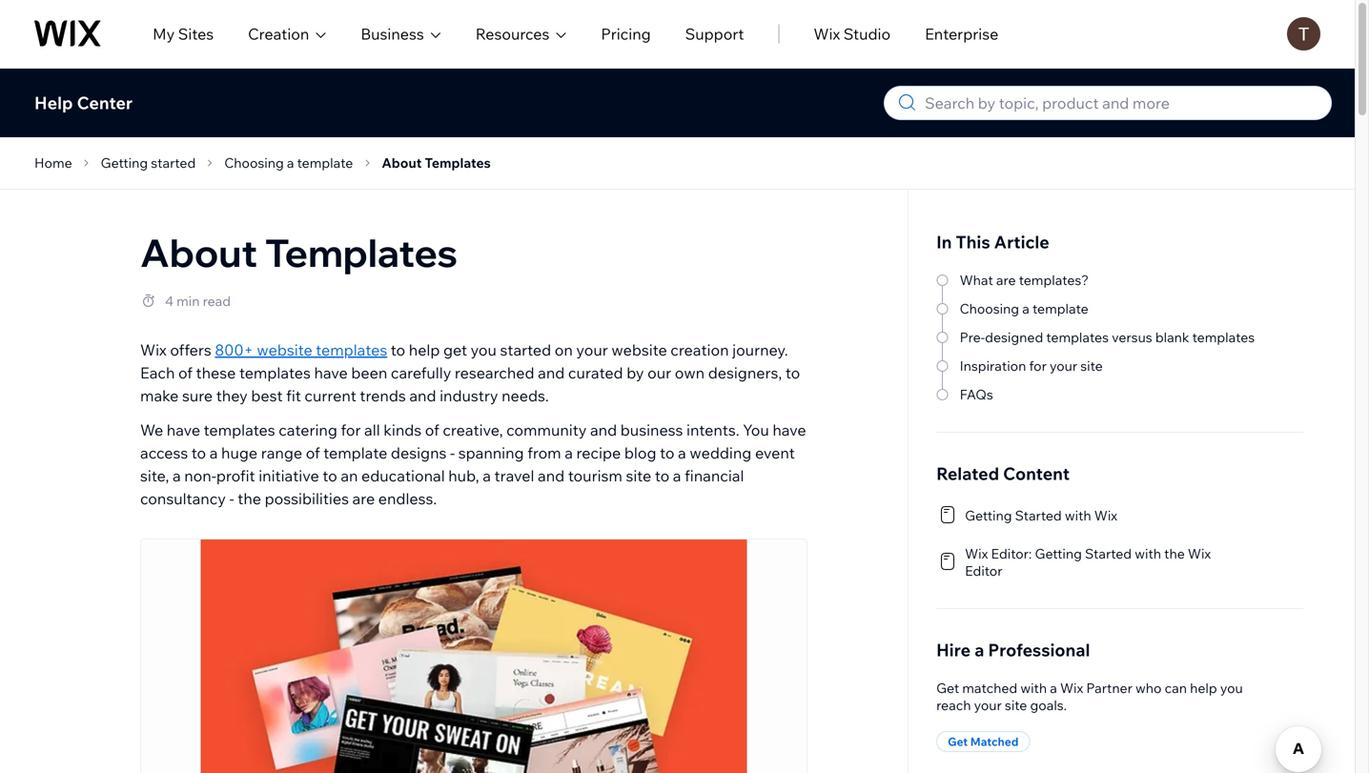Task type: describe. For each thing, give the bounding box(es) containing it.
intents.
[[687, 421, 740, 440]]

0 vertical spatial templates
[[425, 154, 491, 171]]

800+
[[215, 340, 253, 360]]

2 horizontal spatial site
[[1081, 358, 1103, 374]]

faqs
[[960, 386, 994, 403]]

professional
[[988, 639, 1090, 661]]

financial
[[685, 466, 744, 485]]

for inside we have templates catering for all kinds of creative, community and business intents. you have access to a huge range of template designs - spanning from a recipe blog to a wedding event site, a non-profit initiative to an educational hub, a travel and tourism site to a financial consultancy - the possibilities are endless.
[[341, 421, 361, 440]]

wix studio
[[814, 24, 891, 43]]

trends
[[360, 386, 406, 405]]

0 horizontal spatial started
[[151, 154, 196, 171]]

resources button
[[476, 22, 567, 45]]

educational
[[361, 466, 445, 485]]

endless.
[[378, 489, 437, 508]]

your inside get matched with a wix partner who can help you reach your site goals.
[[974, 697, 1002, 714]]

wix offers 800+ website templates
[[140, 340, 387, 360]]

1 website from the left
[[257, 340, 312, 360]]

are inside we have templates catering for all kinds of creative, community and business intents. you have access to a huge range of template designs - spanning from a recipe blog to a wedding event site, a non-profit initiative to an educational hub, a travel and tourism site to a financial consultancy - the possibilities are endless.
[[352, 489, 375, 508]]

business button
[[361, 22, 441, 45]]

been
[[351, 363, 387, 382]]

getting started with wix
[[965, 507, 1118, 524]]

curated
[[568, 363, 623, 382]]

min
[[177, 293, 200, 309]]

wedding
[[690, 443, 752, 463]]

0 horizontal spatial choosing
[[224, 154, 284, 171]]

researched
[[455, 363, 535, 382]]

0 horizontal spatial have
[[167, 421, 200, 440]]

business
[[361, 24, 424, 43]]

enterprise link
[[925, 22, 999, 45]]

creation
[[248, 24, 309, 43]]

industry
[[440, 386, 498, 405]]

help center
[[34, 92, 133, 113]]

all
[[364, 421, 380, 440]]

wix inside get matched with a wix partner who can help you reach your site goals.
[[1060, 680, 1084, 697]]

article
[[994, 231, 1050, 253]]

getting inside "wix editor: getting started with the wix editor"
[[1035, 545, 1082, 562]]

initiative
[[259, 466, 319, 485]]

a inside get matched with a wix partner who can help you reach your site goals.
[[1050, 680, 1057, 697]]

offers
[[170, 340, 212, 360]]

sure
[[182, 386, 213, 405]]

0 vertical spatial template
[[297, 154, 353, 171]]

studio
[[844, 24, 891, 43]]

help center link
[[34, 92, 133, 113]]

enterprise
[[925, 24, 999, 43]]

you
[[743, 421, 769, 440]]

in
[[937, 231, 952, 253]]

site inside get matched with a wix partner who can help you reach your site goals.
[[1005, 697, 1027, 714]]

to right blog
[[660, 443, 675, 463]]

templates right blank
[[1193, 329, 1255, 346]]

hub,
[[448, 466, 479, 485]]

and down from
[[538, 466, 565, 485]]

on
[[555, 340, 573, 360]]

support
[[685, 24, 744, 43]]

versus
[[1112, 329, 1153, 346]]

wix studio link
[[814, 22, 891, 45]]

to help get you started on your website creation journey. each of these templates have been carefully researched and curated by our own designers, to make sure they best fit current trends and industry needs.
[[140, 340, 800, 405]]

0 vertical spatial are
[[997, 272, 1016, 288]]

creation button
[[248, 22, 326, 45]]

get
[[443, 340, 467, 360]]

carefully
[[391, 363, 451, 382]]

your inside to help get you started on your website creation journey. each of these templates have been carefully researched and curated by our own designers, to make sure they best fit current trends and industry needs.
[[576, 340, 608, 360]]

1 vertical spatial about templates
[[140, 228, 458, 277]]

my sites
[[153, 24, 214, 43]]

4
[[165, 293, 174, 309]]

profile image image
[[1287, 17, 1321, 51]]

you inside to help get you started on your website creation journey. each of these templates have been carefully researched and curated by our own designers, to make sure they best fit current trends and industry needs.
[[471, 340, 497, 360]]

consultancy
[[140, 489, 226, 508]]

best
[[251, 386, 283, 405]]

1 vertical spatial choosing a template
[[960, 300, 1089, 317]]

what
[[960, 272, 994, 288]]

my sites link
[[153, 22, 214, 45]]

partner
[[1087, 680, 1133, 697]]

get matched
[[948, 735, 1019, 749]]

wix editor: getting started with the wix editor
[[965, 545, 1211, 579]]

0 horizontal spatial about
[[140, 228, 258, 277]]

designers,
[[708, 363, 782, 382]]

with inside "wix editor: getting started with the wix editor"
[[1135, 545, 1162, 562]]

read
[[203, 293, 231, 309]]

started inside "wix editor: getting started with the wix editor"
[[1085, 545, 1132, 562]]

we have templates catering for all kinds of creative, community and business intents. you have access to a huge range of template designs - spanning from a recipe blog to a wedding event site, a non-profit initiative to an educational hub, a travel and tourism site to a financial consultancy - the possibilities are endless.
[[140, 421, 806, 508]]

0 vertical spatial -
[[450, 443, 455, 463]]

range
[[261, 443, 302, 463]]

help inside get matched with a wix partner who can help you reach your site goals.
[[1190, 680, 1218, 697]]

to up non- on the left of the page
[[191, 443, 206, 463]]

recipe
[[577, 443, 621, 463]]

getting for getting started
[[101, 154, 148, 171]]

center
[[77, 92, 133, 113]]

tourism
[[568, 466, 623, 485]]

site inside we have templates catering for all kinds of creative, community and business intents. you have access to a huge range of template designs - spanning from a recipe blog to a wedding event site, a non-profit initiative to an educational hub, a travel and tourism site to a financial consultancy - the possibilities are endless.
[[626, 466, 652, 485]]

1 vertical spatial templates
[[265, 228, 458, 277]]

an
[[341, 466, 358, 485]]

sites
[[178, 24, 214, 43]]

templates up inspiration for your site
[[1047, 329, 1109, 346]]



Task type: vqa. For each thing, say whether or not it's contained in the screenshot.
Templates
yes



Task type: locate. For each thing, give the bounding box(es) containing it.
2 horizontal spatial with
[[1135, 545, 1162, 562]]

my
[[153, 24, 175, 43]]

have for access
[[773, 421, 806, 440]]

1 vertical spatial with
[[1135, 545, 1162, 562]]

to up carefully
[[391, 340, 405, 360]]

you up researched
[[471, 340, 497, 360]]

templates?
[[1019, 272, 1089, 288]]

to down blog
[[655, 466, 670, 485]]

choosing a template inside choosing a template link
[[224, 154, 353, 171]]

1 vertical spatial site
[[626, 466, 652, 485]]

to
[[391, 340, 405, 360], [786, 363, 800, 382], [191, 443, 206, 463], [660, 443, 675, 463], [323, 466, 337, 485], [655, 466, 670, 485]]

1 vertical spatial -
[[229, 489, 234, 508]]

they
[[216, 386, 248, 405]]

0 horizontal spatial getting
[[101, 154, 148, 171]]

0 horizontal spatial choosing a template
[[224, 154, 353, 171]]

templates inside to help get you started on your website creation journey. each of these templates have been carefully researched and curated by our own designers, to make sure they best fit current trends and industry needs.
[[239, 363, 311, 382]]

related
[[937, 463, 1000, 484]]

1 vertical spatial started
[[500, 340, 551, 360]]

1 horizontal spatial site
[[1005, 697, 1027, 714]]

about templates
[[382, 154, 491, 171], [140, 228, 458, 277]]

get inside get matched with a wix partner who can help you reach your site goals.
[[937, 680, 960, 697]]

get down "reach"
[[948, 735, 968, 749]]

have up access
[[167, 421, 200, 440]]

creative,
[[443, 421, 503, 440]]

the inside we have templates catering for all kinds of creative, community and business intents. you have access to a huge range of template designs - spanning from a recipe blog to a wedding event site, a non-profit initiative to an educational hub, a travel and tourism site to a financial consultancy - the possibilities are endless.
[[238, 489, 261, 508]]

1 horizontal spatial help
[[1190, 680, 1218, 697]]

a screenshot showing template examples image
[[201, 540, 747, 773]]

2 vertical spatial with
[[1021, 680, 1047, 697]]

1 horizontal spatial you
[[1221, 680, 1243, 697]]

kinds
[[384, 421, 422, 440]]

2 horizontal spatial your
[[1050, 358, 1078, 374]]

designed
[[985, 329, 1044, 346]]

0 horizontal spatial site
[[626, 466, 652, 485]]

website
[[257, 340, 312, 360], [612, 340, 667, 360]]

templates up huge
[[204, 421, 275, 440]]

2 horizontal spatial have
[[773, 421, 806, 440]]

to down journey.
[[786, 363, 800, 382]]

journey.
[[733, 340, 788, 360]]

spanning
[[458, 443, 524, 463]]

get
[[937, 680, 960, 697], [948, 735, 968, 749]]

1 horizontal spatial started
[[500, 340, 551, 360]]

for down designed
[[1029, 358, 1047, 374]]

started inside to help get you started on your website creation journey. each of these templates have been carefully researched and curated by our own designers, to make sure they best fit current trends and industry needs.
[[500, 340, 551, 360]]

1 vertical spatial the
[[1165, 545, 1185, 562]]

a
[[287, 154, 294, 171], [1023, 300, 1030, 317], [210, 443, 218, 463], [565, 443, 573, 463], [678, 443, 686, 463], [173, 466, 181, 485], [483, 466, 491, 485], [673, 466, 681, 485], [975, 639, 985, 661], [1050, 680, 1057, 697]]

0 horizontal spatial your
[[576, 340, 608, 360]]

community
[[507, 421, 587, 440]]

0 vertical spatial choosing
[[224, 154, 284, 171]]

2 horizontal spatial getting
[[1035, 545, 1082, 562]]

templates
[[1047, 329, 1109, 346], [1193, 329, 1255, 346], [316, 340, 387, 360], [239, 363, 311, 382], [204, 421, 275, 440]]

choosing a template link
[[219, 152, 359, 175]]

- up hub,
[[450, 443, 455, 463]]

1 vertical spatial choosing
[[960, 300, 1020, 317]]

getting started link
[[95, 152, 201, 175]]

goals.
[[1030, 697, 1067, 714]]

0 vertical spatial with
[[1065, 507, 1092, 524]]

you right 'can'
[[1221, 680, 1243, 697]]

are
[[997, 272, 1016, 288], [352, 489, 375, 508]]

own
[[675, 363, 705, 382]]

have for been
[[314, 363, 348, 382]]

started
[[1015, 507, 1062, 524], [1085, 545, 1132, 562]]

pricing
[[601, 24, 651, 43]]

possibilities
[[265, 489, 349, 508]]

these
[[196, 363, 236, 382]]

resources
[[476, 24, 550, 43]]

1 vertical spatial getting
[[965, 507, 1012, 524]]

0 horizontal spatial started
[[1015, 507, 1062, 524]]

help
[[34, 92, 73, 113]]

- down profit
[[229, 489, 234, 508]]

you inside get matched with a wix partner who can help you reach your site goals.
[[1221, 680, 1243, 697]]

needs.
[[502, 386, 549, 405]]

1 horizontal spatial getting
[[965, 507, 1012, 524]]

0 vertical spatial started
[[1015, 507, 1062, 524]]

get up "reach"
[[937, 680, 960, 697]]

0 vertical spatial get
[[937, 680, 960, 697]]

1 horizontal spatial about
[[382, 154, 422, 171]]

get for get matched with a wix partner who can help you reach your site goals.
[[937, 680, 960, 697]]

0 vertical spatial for
[[1029, 358, 1047, 374]]

getting for getting started with wix
[[965, 507, 1012, 524]]

1 vertical spatial of
[[425, 421, 439, 440]]

catering
[[279, 421, 337, 440]]

0 vertical spatial choosing a template
[[224, 154, 353, 171]]

templates up the been
[[316, 340, 387, 360]]

blog
[[624, 443, 657, 463]]

site down blog
[[626, 466, 652, 485]]

getting down getting started with wix
[[1035, 545, 1082, 562]]

non-
[[184, 466, 216, 485]]

of inside to help get you started on your website creation journey. each of these templates have been carefully researched and curated by our own designers, to make sure they best fit current trends and industry needs.
[[178, 363, 193, 382]]

1 horizontal spatial for
[[1029, 358, 1047, 374]]

0 horizontal spatial of
[[178, 363, 193, 382]]

have up current
[[314, 363, 348, 382]]

0 vertical spatial of
[[178, 363, 193, 382]]

each
[[140, 363, 175, 382]]

support link
[[685, 22, 744, 45]]

with up goals.
[[1021, 680, 1047, 697]]

fit
[[286, 386, 301, 405]]

to left an
[[323, 466, 337, 485]]

matched
[[963, 680, 1018, 697]]

website up fit
[[257, 340, 312, 360]]

templates up best
[[239, 363, 311, 382]]

by
[[627, 363, 644, 382]]

0 horizontal spatial help
[[409, 340, 440, 360]]

blank
[[1156, 329, 1190, 346]]

matched
[[971, 735, 1019, 749]]

with up wix editor: getting started with the wix editor link
[[1065, 507, 1092, 524]]

for left all at the bottom of page
[[341, 421, 361, 440]]

0 horizontal spatial are
[[352, 489, 375, 508]]

get matched with a wix partner who can help you reach your site goals.
[[937, 680, 1243, 714]]

in this article
[[937, 231, 1050, 253]]

0 horizontal spatial with
[[1021, 680, 1047, 697]]

1 horizontal spatial your
[[974, 697, 1002, 714]]

a inside choosing a template link
[[287, 154, 294, 171]]

with inside get matched with a wix partner who can help you reach your site goals.
[[1021, 680, 1047, 697]]

1 vertical spatial get
[[948, 735, 968, 749]]

1 horizontal spatial with
[[1065, 507, 1092, 524]]

1 horizontal spatial website
[[612, 340, 667, 360]]

site down matched
[[1005, 697, 1027, 714]]

2 horizontal spatial of
[[425, 421, 439, 440]]

1 horizontal spatial started
[[1085, 545, 1132, 562]]

your up curated
[[576, 340, 608, 360]]

0 horizontal spatial -
[[229, 489, 234, 508]]

your
[[576, 340, 608, 360], [1050, 358, 1078, 374], [974, 697, 1002, 714]]

1 vertical spatial help
[[1190, 680, 1218, 697]]

1 vertical spatial you
[[1221, 680, 1243, 697]]

with for a
[[1021, 680, 1047, 697]]

0 vertical spatial about
[[382, 154, 422, 171]]

from
[[528, 443, 561, 463]]

2 vertical spatial getting
[[1035, 545, 1082, 562]]

editor
[[965, 563, 1003, 579]]

1 vertical spatial for
[[341, 421, 361, 440]]

of down offers
[[178, 363, 193, 382]]

0 horizontal spatial the
[[238, 489, 261, 508]]

0 vertical spatial getting
[[101, 154, 148, 171]]

what are templates?
[[960, 272, 1089, 288]]

hire a professional
[[937, 639, 1090, 661]]

started down getting started with wix link
[[1085, 545, 1132, 562]]

website up by
[[612, 340, 667, 360]]

0 horizontal spatial website
[[257, 340, 312, 360]]

and up recipe
[[590, 421, 617, 440]]

the inside "wix editor: getting started with the wix editor"
[[1165, 545, 1185, 562]]

getting started with wix link
[[937, 504, 1219, 526]]

site,
[[140, 466, 169, 485]]

2 vertical spatial site
[[1005, 697, 1027, 714]]

template inside we have templates catering for all kinds of creative, community and business intents. you have access to a huge range of template designs - spanning from a recipe blog to a wedding event site, a non-profit initiative to an educational hub, a travel and tourism site to a financial consultancy - the possibilities are endless.
[[324, 443, 388, 463]]

your down the pre-designed templates versus blank templates
[[1050, 358, 1078, 374]]

0 vertical spatial about templates
[[382, 154, 491, 171]]

templates
[[425, 154, 491, 171], [265, 228, 458, 277]]

1 horizontal spatial choosing
[[960, 300, 1020, 317]]

your down matched
[[974, 697, 1002, 714]]

huge
[[221, 443, 258, 463]]

help right 'can'
[[1190, 680, 1218, 697]]

who
[[1136, 680, 1162, 697]]

of down catering
[[306, 443, 320, 463]]

site
[[1081, 358, 1103, 374], [626, 466, 652, 485], [1005, 697, 1027, 714]]

with down getting started with wix link
[[1135, 545, 1162, 562]]

2 vertical spatial of
[[306, 443, 320, 463]]

access
[[140, 443, 188, 463]]

this
[[956, 231, 991, 253]]

1 horizontal spatial the
[[1165, 545, 1185, 562]]

0 vertical spatial site
[[1081, 358, 1103, 374]]

1 vertical spatial about
[[140, 228, 258, 277]]

pre-
[[960, 329, 985, 346]]

1 horizontal spatial -
[[450, 443, 455, 463]]

-
[[450, 443, 455, 463], [229, 489, 234, 508]]

profit
[[216, 466, 255, 485]]

0 vertical spatial started
[[151, 154, 196, 171]]

getting
[[101, 154, 148, 171], [965, 507, 1012, 524], [1035, 545, 1082, 562]]

website inside to help get you started on your website creation journey. each of these templates have been carefully researched and curated by our own designers, to make sure they best fit current trends and industry needs.
[[612, 340, 667, 360]]

we
[[140, 421, 163, 440]]

0 vertical spatial you
[[471, 340, 497, 360]]

1 vertical spatial started
[[1085, 545, 1132, 562]]

the
[[238, 489, 261, 508], [1165, 545, 1185, 562]]

get for get matched
[[948, 735, 968, 749]]

site down the pre-designed templates versus blank templates
[[1081, 358, 1103, 374]]

1 vertical spatial template
[[1033, 300, 1089, 317]]

wix editor: getting started with the wix editor link
[[937, 544, 1219, 580]]

related content
[[937, 463, 1070, 484]]

get inside get matched link
[[948, 735, 968, 749]]

started down content
[[1015, 507, 1062, 524]]

designs
[[391, 443, 447, 463]]

getting down center
[[101, 154, 148, 171]]

template
[[297, 154, 353, 171], [1033, 300, 1089, 317], [324, 443, 388, 463]]

help up carefully
[[409, 340, 440, 360]]

inspiration
[[960, 358, 1026, 374]]

1 horizontal spatial have
[[314, 363, 348, 382]]

are down an
[[352, 489, 375, 508]]

1 vertical spatial are
[[352, 489, 375, 508]]

choosing a template
[[224, 154, 353, 171], [960, 300, 1089, 317]]

can
[[1165, 680, 1187, 697]]

make
[[140, 386, 179, 405]]

0 vertical spatial help
[[409, 340, 440, 360]]

0 vertical spatial the
[[238, 489, 261, 508]]

1 horizontal spatial of
[[306, 443, 320, 463]]

have inside to help get you started on your website creation journey. each of these templates have been carefully researched and curated by our own designers, to make sure they best fit current trends and industry needs.
[[314, 363, 348, 382]]

templates inside we have templates catering for all kinds of creative, community and business intents. you have access to a huge range of template designs - spanning from a recipe blog to a wedding event site, a non-profit initiative to an educational hub, a travel and tourism site to a financial consultancy - the possibilities are endless.
[[204, 421, 275, 440]]

and down on
[[538, 363, 565, 382]]

getting started
[[101, 154, 196, 171]]

creation
[[671, 340, 729, 360]]

getting down the related content
[[965, 507, 1012, 524]]

with for wix
[[1065, 507, 1092, 524]]

our
[[648, 363, 672, 382]]

Search by topic, product and more field
[[919, 87, 1320, 119]]

and down carefully
[[409, 386, 436, 405]]

1 horizontal spatial are
[[997, 272, 1016, 288]]

are right "what"
[[997, 272, 1016, 288]]

of up designs
[[425, 421, 439, 440]]

help inside to help get you started on your website creation journey. each of these templates have been carefully researched and curated by our own designers, to make sure they best fit current trends and industry needs.
[[409, 340, 440, 360]]

have up event
[[773, 421, 806, 440]]

2 website from the left
[[612, 340, 667, 360]]

started
[[151, 154, 196, 171], [500, 340, 551, 360]]

editor:
[[991, 545, 1032, 562]]

event
[[755, 443, 795, 463]]

0 horizontal spatial you
[[471, 340, 497, 360]]

2 vertical spatial template
[[324, 443, 388, 463]]

1 horizontal spatial choosing a template
[[960, 300, 1089, 317]]

0 horizontal spatial for
[[341, 421, 361, 440]]



